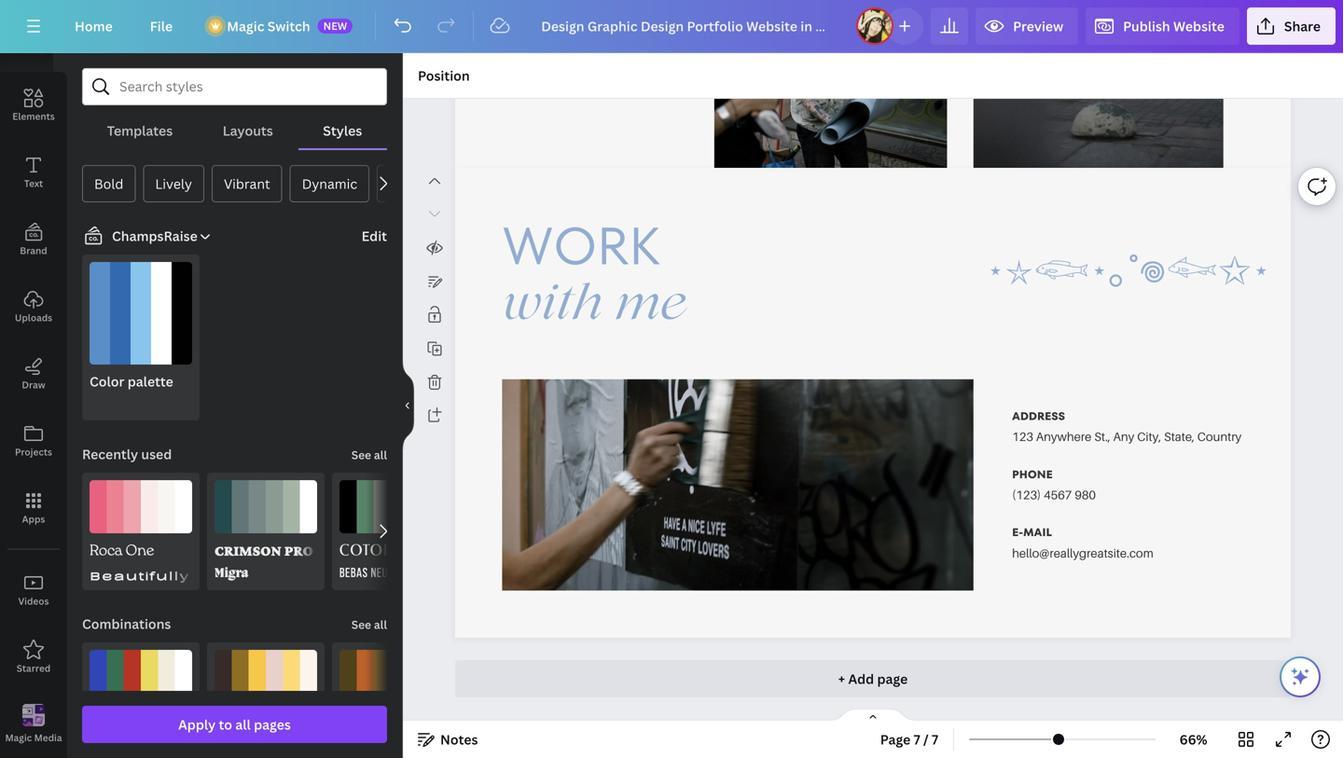 Task type: vqa. For each thing, say whether or not it's contained in the screenshot.
Apps
yes



Task type: describe. For each thing, give the bounding box(es) containing it.
styles
[[323, 122, 362, 140]]

position
[[418, 67, 470, 84]]

me
[[616, 285, 686, 331]]

phone (123) 4567 980
[[1013, 467, 1097, 502]]

4567
[[1044, 488, 1073, 502]]

apps button
[[0, 475, 67, 542]]

color palette button
[[82, 255, 200, 421]]

palette
[[128, 373, 173, 391]]

apply to all pages button
[[82, 707, 387, 744]]

lively button
[[143, 165, 204, 203]]

magic media button
[[0, 692, 67, 759]]

edit button
[[362, 226, 387, 246]]

share button
[[1248, 7, 1336, 45]]

notes
[[441, 731, 478, 749]]

all for recently used
[[374, 448, 387, 463]]

brand
[[20, 245, 47, 257]]

videos button
[[0, 557, 67, 624]]

text button
[[0, 139, 67, 206]]

page
[[878, 670, 908, 688]]

all inside button
[[235, 716, 251, 734]]

see all button for combinations
[[350, 606, 389, 643]]

file
[[150, 17, 173, 35]]

bebas
[[340, 568, 368, 581]]

templates
[[107, 122, 173, 140]]

see all for combinations
[[352, 617, 387, 633]]

66%
[[1180, 731, 1208, 749]]

see all for recently used
[[352, 448, 387, 463]]

starred button
[[0, 624, 67, 692]]

123
[[1013, 430, 1034, 444]]

design button
[[0, 5, 67, 72]]

layouts button
[[198, 113, 298, 148]]

champsraise
[[112, 227, 198, 245]]

color palette
[[90, 373, 173, 391]]

apply "lemon meringue" style image
[[215, 651, 317, 752]]

templates button
[[82, 113, 198, 148]]

e-
[[1013, 525, 1024, 541]]

new
[[324, 19, 347, 33]]

crimson pro migra
[[215, 543, 313, 582]]

magic switch
[[227, 17, 310, 35]]

anywhere
[[1037, 430, 1092, 444]]

home link
[[60, 7, 128, 45]]

magic for magic switch
[[227, 17, 265, 35]]

dynamic button
[[290, 165, 370, 203]]

work with me
[[502, 210, 686, 331]]

2 7 from the left
[[932, 731, 939, 749]]

beautifully
[[90, 568, 190, 583]]

mail
[[1024, 525, 1053, 541]]

draw
[[22, 379, 45, 392]]

used
[[141, 446, 172, 463]]

vibrant
[[224, 175, 270, 193]]

position button
[[411, 61, 478, 91]]

file button
[[135, 7, 188, 45]]

videos
[[18, 595, 49, 608]]

layouts
[[223, 122, 273, 140]]

sans
[[291, 568, 340, 583]]

starred
[[17, 663, 51, 675]]

recently used
[[82, 446, 172, 463]]

apply to all pages
[[178, 716, 291, 734]]

migra
[[215, 567, 249, 582]]

roca
[[90, 542, 123, 564]]

to
[[219, 716, 232, 734]]

design
[[18, 43, 49, 56]]

apps
[[22, 513, 45, 526]]

recently used button
[[80, 436, 174, 473]]

dynamic
[[302, 175, 358, 193]]

page
[[881, 731, 911, 749]]

phone
[[1013, 467, 1053, 483]]

see for combinations
[[352, 617, 371, 633]]



Task type: locate. For each thing, give the bounding box(es) containing it.
see all button
[[350, 436, 389, 473], [350, 606, 389, 643]]

(123)
[[1013, 488, 1042, 502]]

st.,
[[1095, 430, 1111, 444]]

magic left the switch
[[227, 17, 265, 35]]

city,
[[1138, 430, 1162, 444]]

switch
[[268, 17, 310, 35]]

cotoris
[[340, 542, 408, 561]]

7 right /
[[932, 731, 939, 749]]

cotoris bebas neue
[[340, 542, 408, 581]]

magic media
[[5, 732, 62, 745]]

elements button
[[0, 72, 67, 139]]

home
[[75, 17, 113, 35]]

all left hide 'image'
[[374, 448, 387, 463]]

media
[[34, 732, 62, 745]]

1 vertical spatial all
[[374, 617, 387, 633]]

bold
[[94, 175, 124, 193]]

styles button
[[298, 113, 387, 148]]

magic inside main menu bar
[[227, 17, 265, 35]]

combinations
[[82, 616, 171, 633]]

⋆⭒𓆟⋆｡˚𖦹𓆜✩⋆
[[987, 242, 1271, 299]]

1 vertical spatial magic
[[5, 732, 32, 745]]

see all down the neue
[[352, 617, 387, 633]]

champsraise button
[[75, 225, 213, 247]]

magic for magic media
[[5, 732, 32, 745]]

+ add page button
[[455, 661, 1292, 698]]

roca one beautifully delicious sans
[[90, 542, 340, 583]]

preview button
[[976, 7, 1079, 45]]

canva assistant image
[[1290, 666, 1312, 689]]

all right to
[[235, 716, 251, 734]]

combinations button
[[80, 606, 173, 643]]

draw button
[[0, 341, 67, 408]]

apply
[[178, 716, 216, 734]]

1 7 from the left
[[914, 731, 921, 749]]

pages
[[254, 716, 291, 734]]

preview
[[1014, 17, 1064, 35]]

0 horizontal spatial magic
[[5, 732, 32, 745]]

0 vertical spatial see
[[352, 448, 371, 463]]

66% button
[[1164, 725, 1224, 755]]

magic
[[227, 17, 265, 35], [5, 732, 32, 745]]

0 vertical spatial magic
[[227, 17, 265, 35]]

1 see all from the top
[[352, 448, 387, 463]]

see down bebas on the left bottom
[[352, 617, 371, 633]]

2 see from the top
[[352, 617, 371, 633]]

0 vertical spatial all
[[374, 448, 387, 463]]

any
[[1114, 430, 1135, 444]]

2 see all from the top
[[352, 617, 387, 633]]

+
[[839, 670, 846, 688]]

address
[[1013, 409, 1066, 424]]

see left hide 'image'
[[352, 448, 371, 463]]

see all
[[352, 448, 387, 463], [352, 617, 387, 633]]

see all button for recently used
[[350, 436, 389, 473]]

crimson
[[215, 543, 282, 559]]

with
[[502, 285, 604, 331]]

country
[[1198, 430, 1242, 444]]

0 vertical spatial see all
[[352, 448, 387, 463]]

recently
[[82, 446, 138, 463]]

delicious
[[197, 568, 285, 583]]

2 vertical spatial all
[[235, 716, 251, 734]]

state,
[[1165, 430, 1195, 444]]

work
[[502, 210, 661, 283]]

0 horizontal spatial 7
[[914, 731, 921, 749]]

elements
[[12, 110, 55, 123]]

show pages image
[[829, 708, 918, 723]]

magic inside button
[[5, 732, 32, 745]]

share
[[1285, 17, 1322, 35]]

980
[[1075, 488, 1097, 502]]

/
[[924, 731, 929, 749]]

0 vertical spatial see all button
[[350, 436, 389, 473]]

page 7 / 7
[[881, 731, 939, 749]]

publish website
[[1124, 17, 1225, 35]]

e-mail hello@reallygreatsite.com
[[1013, 525, 1154, 561]]

see all left hide 'image'
[[352, 448, 387, 463]]

magic left media
[[5, 732, 32, 745]]

main menu bar
[[0, 0, 1344, 53]]

see
[[352, 448, 371, 463], [352, 617, 371, 633]]

all for combinations
[[374, 617, 387, 633]]

1 vertical spatial see
[[352, 617, 371, 633]]

website
[[1174, 17, 1225, 35]]

text
[[24, 177, 43, 190]]

hello@reallygreatsite.com
[[1013, 546, 1154, 561]]

+ add page
[[839, 670, 908, 688]]

side panel tab list
[[0, 5, 67, 759]]

address 123 anywhere st., any city, state, country
[[1013, 409, 1242, 444]]

brand button
[[0, 206, 67, 273]]

publish website button
[[1086, 7, 1240, 45]]

1 horizontal spatial magic
[[227, 17, 265, 35]]

bold button
[[82, 165, 136, 203]]

uploads
[[15, 312, 52, 324]]

see all button down the neue
[[350, 606, 389, 643]]

1 vertical spatial see all button
[[350, 606, 389, 643]]

hide image
[[402, 361, 414, 451]]

all down the neue
[[374, 617, 387, 633]]

page 7 / 7 button
[[873, 725, 946, 755]]

projects
[[15, 446, 52, 459]]

see for recently used
[[352, 448, 371, 463]]

see all button left hide 'image'
[[350, 436, 389, 473]]

publish
[[1124, 17, 1171, 35]]

7 left /
[[914, 731, 921, 749]]

Design title text field
[[527, 7, 849, 45]]

lively
[[155, 175, 192, 193]]

2 see all button from the top
[[350, 606, 389, 643]]

7
[[914, 731, 921, 749], [932, 731, 939, 749]]

1 see from the top
[[352, 448, 371, 463]]

1 see all button from the top
[[350, 436, 389, 473]]

1 horizontal spatial 7
[[932, 731, 939, 749]]

1 vertical spatial see all
[[352, 617, 387, 633]]

vibrant button
[[212, 165, 283, 203]]

neue
[[371, 568, 394, 581]]

apply "toy store" style image
[[90, 651, 192, 752]]

edit
[[362, 227, 387, 245]]

pro
[[284, 543, 313, 559]]

Search styles search field
[[119, 69, 350, 105]]

notes button
[[411, 725, 486, 755]]



